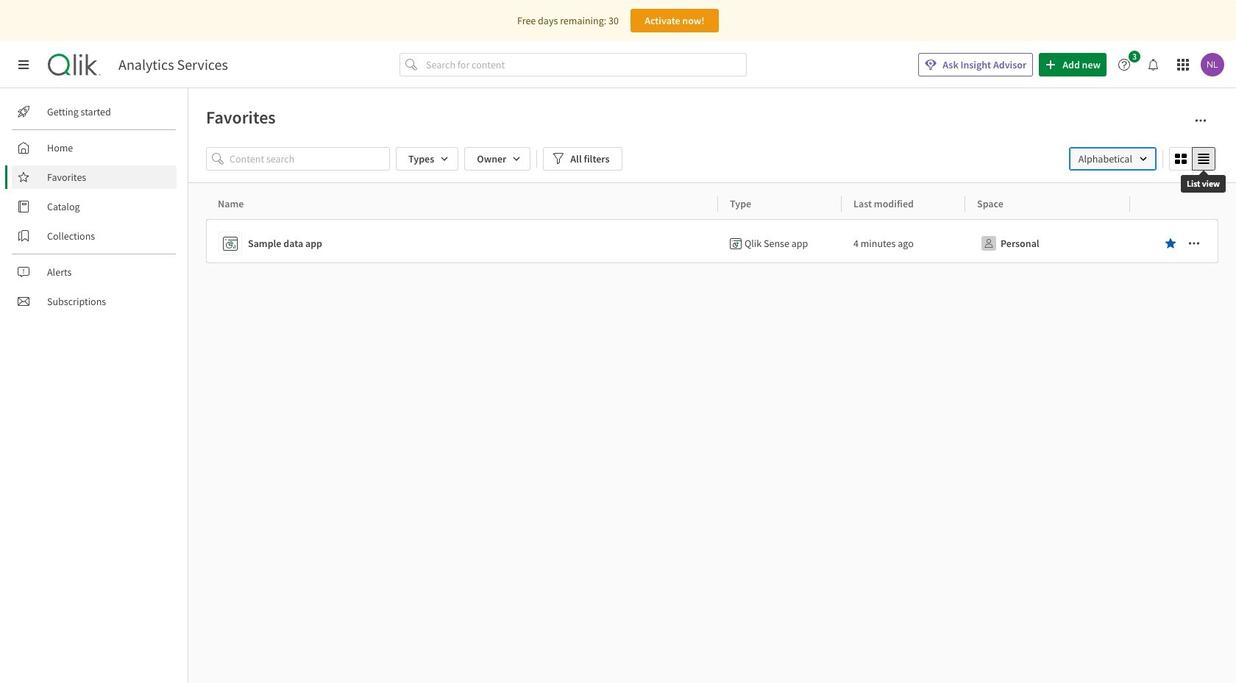Task type: vqa. For each thing, say whether or not it's contained in the screenshot.
ANALYTICS SERVICES Element
yes



Task type: locate. For each thing, give the bounding box(es) containing it.
4 cell from the left
[[1131, 219, 1219, 264]]

None field
[[1069, 147, 1157, 171]]

more actions image
[[1189, 238, 1200, 250]]

tooltip
[[1181, 165, 1226, 203]]

1 cell from the left
[[718, 219, 842, 264]]

cell
[[718, 219, 842, 264], [842, 219, 966, 264], [966, 219, 1131, 264], [1131, 219, 1219, 264]]



Task type: describe. For each thing, give the bounding box(es) containing it.
tile view image
[[1175, 153, 1187, 165]]

analytics services element
[[119, 56, 228, 74]]

none field inside filters region
[[1069, 147, 1157, 171]]

3 cell from the left
[[966, 219, 1131, 264]]

noah lott image
[[1201, 53, 1225, 77]]

filters region
[[206, 144, 1219, 174]]

Content search text field
[[230, 147, 390, 171]]

close sidebar menu image
[[18, 59, 29, 71]]

more actions image
[[1195, 115, 1207, 127]]

switch view group
[[1170, 147, 1216, 171]]

navigation pane element
[[0, 94, 188, 319]]

2 cell from the left
[[842, 219, 966, 264]]

remove from favorites image
[[1165, 238, 1177, 250]]

Search for content text field
[[423, 53, 747, 77]]



